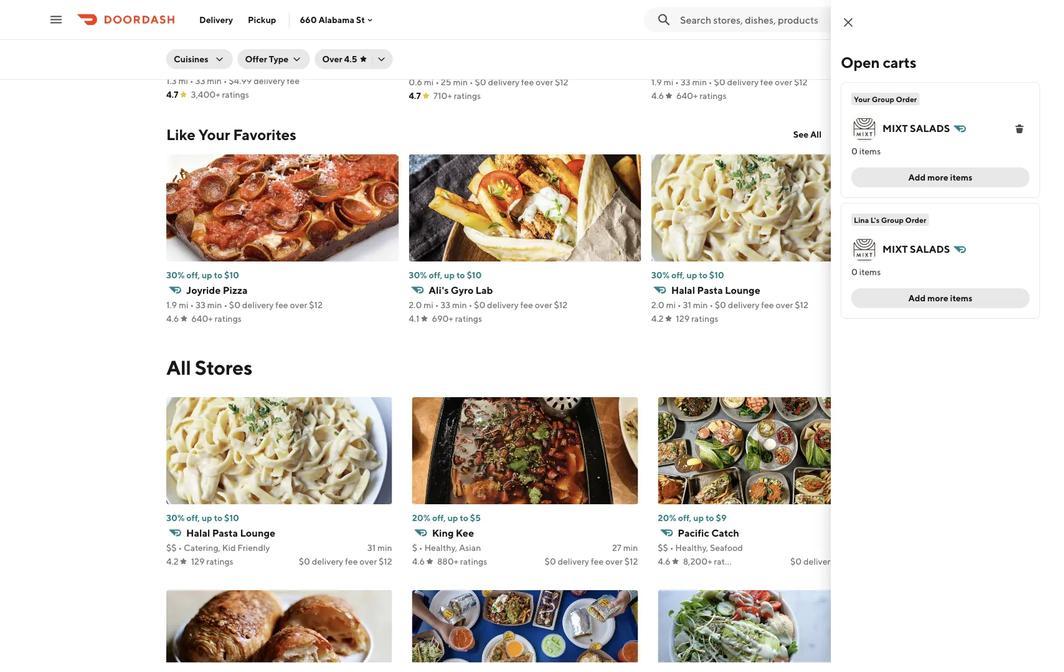 Task type: vqa. For each thing, say whether or not it's contained in the screenshot.
the left 31
yes



Task type: describe. For each thing, give the bounding box(es) containing it.
2 mixt from the top
[[882, 243, 908, 255]]

$$ • healthy, seafood
[[658, 543, 743, 553]]

30% off, up to $10 for 2.0 mi • 33 min • $0 delivery fee over $12
[[409, 270, 482, 280]]

up inside 20% off, up to $5 the plant cafe organic 1.3 mi • 33 min • $4.99 delivery fee
[[202, 47, 212, 57]]

off, up catering,
[[186, 513, 200, 523]]

like your favorites
[[166, 125, 296, 143]]

healthy, for king
[[424, 543, 457, 553]]

0.6
[[409, 77, 422, 87]]

seafood
[[710, 543, 743, 553]]

type
[[269, 54, 289, 64]]

all stores
[[166, 356, 252, 379]]

offer
[[245, 54, 267, 64]]

lina
[[854, 215, 869, 224]]

delete saved cart image
[[1015, 124, 1024, 134]]

$0 delivery fee over $12 for king kee
[[545, 556, 638, 567]]

cuisines
[[174, 54, 208, 64]]

joyride
[[186, 284, 221, 296]]

add more items button for lina l's group order
[[851, 288, 1029, 308]]

1 vertical spatial all
[[166, 356, 191, 379]]

0 for your group order
[[851, 146, 858, 156]]

next button of carousel image
[[868, 128, 880, 141]]

off, up joyride
[[186, 270, 200, 280]]

30% for 2.0 mi • 33 min • $0 delivery fee over $12
[[409, 270, 427, 280]]

delivery
[[199, 14, 233, 25]]

1 vertical spatial group
[[881, 215, 904, 224]]

alabama
[[319, 14, 354, 25]]

4.5
[[344, 54, 357, 64]]

carts
[[883, 53, 916, 71]]

1 vertical spatial 4.2
[[166, 556, 179, 567]]

8,200+ ratings
[[683, 556, 741, 567]]

20% off, up to $9
[[658, 513, 726, 523]]

$9
[[716, 513, 726, 523]]

690+ ratings
[[432, 314, 482, 324]]

stores
[[195, 356, 252, 379]]

20% off, up to $5 the plant cafe organic 1.3 mi • 33 min • $4.99 delivery fee
[[166, 47, 300, 86]]

$5 for 20% off, up to $5
[[470, 513, 481, 523]]

$
[[412, 543, 417, 553]]

to up $$ • catering, kid friendly
[[214, 513, 222, 523]]

0 for lina l's group order
[[851, 267, 858, 277]]

2.0 mi • 31 min • $0 delivery fee over $12
[[651, 300, 808, 310]]

pacific
[[678, 527, 709, 539]]

$4.99
[[229, 76, 252, 86]]

3,400+ ratings
[[191, 89, 249, 100]]

delivery button
[[192, 10, 240, 30]]

to inside 20% off, up to $5 the plant cafe organic 1.3 mi • 33 min • $4.99 delivery fee
[[214, 47, 223, 57]]

to up 2.0 mi • 31 min • $0 delivery fee over $12
[[699, 270, 707, 280]]

0 vertical spatial order
[[896, 95, 917, 103]]

all inside see all link
[[810, 129, 821, 140]]

lab
[[476, 284, 493, 296]]

offer type button
[[238, 49, 310, 69]]

king kee
[[432, 527, 474, 539]]

660 alabama st button
[[300, 14, 375, 25]]

like your favorites link
[[166, 125, 296, 144]]

organic
[[237, 61, 274, 73]]

plant
[[186, 61, 211, 73]]

more for lina l's group order
[[927, 293, 948, 303]]

catch
[[711, 527, 739, 539]]

1 horizontal spatial 4.2
[[651, 314, 663, 324]]

20% for pacific catch
[[658, 513, 676, 523]]

catering,
[[184, 543, 220, 553]]

delivery inside 20% off, up to $5 the plant cafe organic 1.3 mi • 33 min • $4.99 delivery fee
[[254, 76, 285, 86]]

offer type
[[245, 54, 289, 64]]

kee
[[456, 527, 474, 539]]

$$ • catering, kid friendly
[[166, 543, 270, 553]]

cafe
[[213, 61, 235, 73]]

1 horizontal spatial 129
[[676, 314, 690, 324]]

off, up the ali's
[[429, 270, 442, 280]]

open carts
[[841, 53, 916, 71]]

up up king kee
[[447, 513, 458, 523]]

up up pacific
[[693, 513, 704, 523]]

pacific catch
[[678, 527, 739, 539]]

0 horizontal spatial 31
[[367, 543, 376, 553]]

2.0 mi • 33 min • $0 delivery fee over $12
[[409, 300, 567, 310]]

more for your group order
[[927, 172, 948, 182]]

add more items link for lina l's group order
[[851, 288, 1029, 308]]

$10 for 690+ ratings
[[467, 270, 482, 280]]

1.3
[[166, 76, 177, 86]]

previous button of carousel image
[[843, 128, 855, 141]]

880+
[[437, 556, 458, 567]]

halal for 129
[[671, 284, 695, 296]]

1 mixt salads from the top
[[882, 122, 950, 134]]

mi inside 20% off, up to $5 the plant cafe organic 1.3 mi • 33 min • $4.99 delivery fee
[[178, 76, 188, 86]]

gyro
[[451, 284, 474, 296]]

lina l's group order
[[854, 215, 926, 224]]

to left $9
[[706, 513, 714, 523]]

20% off, up to $5
[[412, 513, 481, 523]]

$5 for 20% off, up to $5 the plant cafe organic 1.3 mi • 33 min • $4.99 delivery fee
[[224, 47, 235, 57]]

30% for 2.0 mi • 31 min • $0 delivery fee over $12
[[651, 270, 670, 280]]

up up joyride
[[202, 270, 212, 280]]

$$ for pacific
[[658, 543, 668, 553]]

$0 delivery fee over $12 for pacific catch
[[790, 556, 884, 567]]

3,400+
[[191, 89, 220, 100]]

0 vertical spatial group
[[872, 95, 894, 103]]

ali's
[[429, 284, 449, 296]]

cuisines button
[[166, 49, 233, 69]]

$0 delivery fee over $12 for halal pasta lounge
[[299, 556, 392, 567]]

pickup
[[248, 14, 276, 25]]

open
[[841, 53, 880, 71]]

2 mixt salads from the top
[[882, 243, 950, 255]]

2.0 for ali's gyro lab
[[409, 300, 422, 310]]

880+ ratings
[[437, 556, 487, 567]]

st
[[356, 14, 365, 25]]

halal pasta lounge for 129 ratings
[[671, 284, 760, 296]]

see
[[793, 129, 809, 140]]

add for lina l's group order
[[908, 293, 926, 303]]

4.7 for 710+ ratings
[[409, 91, 421, 101]]



Task type: locate. For each thing, give the bounding box(es) containing it.
min inside 20% off, up to $5 the plant cafe organic 1.3 mi • 33 min • $4.99 delivery fee
[[207, 76, 222, 86]]

$0 delivery fee over $12
[[299, 556, 392, 567], [545, 556, 638, 567], [790, 556, 884, 567]]

30% for 1.9 mi • 33 min • $0 delivery fee over $12
[[166, 270, 185, 280]]

add
[[908, 172, 926, 182], [908, 293, 926, 303]]

1 horizontal spatial halal
[[671, 284, 695, 296]]

0 horizontal spatial all
[[166, 356, 191, 379]]

0 vertical spatial $5
[[224, 47, 235, 57]]

0 vertical spatial halal
[[671, 284, 695, 296]]

1 vertical spatial 640+
[[191, 314, 213, 324]]

0 vertical spatial mixt
[[882, 122, 908, 134]]

31 min
[[367, 543, 392, 553]]

0 vertical spatial your
[[854, 95, 870, 103]]

1 vertical spatial order
[[905, 215, 926, 224]]

1 vertical spatial 129 ratings
[[191, 556, 233, 567]]

0 vertical spatial 640+ ratings
[[676, 91, 726, 101]]

$ • healthy, asian
[[412, 543, 481, 553]]

min
[[207, 76, 222, 86], [453, 77, 468, 87], [692, 77, 707, 87], [207, 300, 222, 310], [452, 300, 467, 310], [693, 300, 708, 310], [377, 543, 392, 553], [623, 543, 638, 553]]

0 horizontal spatial $0 delivery fee over $12
[[299, 556, 392, 567]]

1 vertical spatial lounge
[[240, 527, 275, 539]]

2 $0 delivery fee over $12 from the left
[[545, 556, 638, 567]]

healthy,
[[424, 543, 457, 553], [675, 543, 708, 553]]

up up plant
[[202, 47, 212, 57]]

pizza
[[223, 284, 248, 296]]

over
[[322, 54, 342, 64]]

group
[[872, 95, 894, 103], [881, 215, 904, 224]]

0 horizontal spatial 1.9 mi • 33 min • $0 delivery fee over $12
[[166, 300, 322, 310]]

2 add from the top
[[908, 293, 926, 303]]

add more items link
[[851, 168, 1029, 187], [851, 288, 1029, 308]]

your down open
[[854, 95, 870, 103]]

to up cafe
[[214, 47, 223, 57]]

30% off, up to $10 for 2.0 mi • 31 min • $0 delivery fee over $12
[[651, 270, 724, 280]]

20% inside 20% off, up to $5 the plant cafe organic 1.3 mi • 33 min • $4.99 delivery fee
[[166, 47, 185, 57]]

1 horizontal spatial $$
[[658, 543, 668, 553]]

1.9
[[651, 77, 662, 87], [166, 300, 177, 310]]

2 add more items button from the top
[[851, 288, 1029, 308]]

off,
[[186, 47, 200, 57], [186, 270, 200, 280], [429, 270, 442, 280], [671, 270, 685, 280], [186, 513, 200, 523], [432, 513, 446, 523], [678, 513, 691, 523]]

33
[[195, 76, 205, 86], [680, 77, 690, 87], [196, 300, 205, 310], [440, 300, 450, 310]]

4.7
[[166, 89, 178, 100], [409, 91, 421, 101]]

halal pasta lounge up 'kid'
[[186, 527, 275, 539]]

1 vertical spatial add
[[908, 293, 926, 303]]

salads down lina l's group order
[[910, 243, 950, 255]]

your
[[854, 95, 870, 103], [198, 125, 230, 143]]

ali's gyro lab
[[429, 284, 493, 296]]

off, up king
[[432, 513, 446, 523]]

0 items
[[851, 146, 881, 156], [851, 267, 881, 277]]

order
[[896, 95, 917, 103], [905, 215, 926, 224]]

halal for $0
[[186, 527, 210, 539]]

•
[[190, 76, 193, 86], [223, 76, 227, 86], [435, 77, 439, 87], [469, 77, 473, 87], [675, 77, 679, 87], [709, 77, 712, 87], [190, 300, 194, 310], [224, 300, 227, 310], [435, 300, 439, 310], [469, 300, 472, 310], [678, 300, 681, 310], [709, 300, 713, 310], [178, 543, 182, 553], [419, 543, 423, 553], [670, 543, 674, 553]]

your group order
[[854, 95, 917, 103]]

0 horizontal spatial 640+
[[191, 314, 213, 324]]

1 horizontal spatial 640+ ratings
[[676, 91, 726, 101]]

all right see
[[810, 129, 821, 140]]

0 vertical spatial lounge
[[725, 284, 760, 296]]

over 4.5
[[322, 54, 357, 64]]

up up catering,
[[202, 513, 212, 523]]

1 2.0 from the left
[[409, 300, 422, 310]]

2.0
[[409, 300, 422, 310], [651, 300, 664, 310]]

group up next button of carousel 'image'
[[872, 95, 894, 103]]

660
[[300, 14, 317, 25]]

1 vertical spatial 129
[[191, 556, 205, 567]]

2 $$ from the left
[[658, 543, 668, 553]]

halal
[[671, 284, 695, 296], [186, 527, 210, 539]]

0 vertical spatial add
[[908, 172, 926, 182]]

1 vertical spatial $5
[[470, 513, 481, 523]]

0
[[851, 146, 858, 156], [851, 267, 858, 277]]

20%
[[166, 47, 185, 57], [412, 513, 430, 523], [658, 513, 676, 523]]

pasta
[[697, 284, 723, 296], [212, 527, 238, 539]]

0 horizontal spatial healthy,
[[424, 543, 457, 553]]

pasta up 'kid'
[[212, 527, 238, 539]]

0 horizontal spatial halal
[[186, 527, 210, 539]]

0 vertical spatial 1.9
[[651, 77, 662, 87]]

pickup button
[[240, 10, 284, 30]]

1 $$ from the left
[[166, 543, 177, 553]]

4.7 for 3,400+ ratings
[[166, 89, 178, 100]]

710+
[[433, 91, 452, 101]]

1 horizontal spatial halal pasta lounge
[[671, 284, 760, 296]]

1 vertical spatial your
[[198, 125, 230, 143]]

1 horizontal spatial 31
[[683, 300, 691, 310]]

open menu image
[[49, 12, 64, 27]]

30% off, up to $10 for 1.9 mi • 33 min • $0 delivery fee over $12
[[166, 270, 239, 280]]

0 vertical spatial pasta
[[697, 284, 723, 296]]

mixt salads down lina l's group order
[[882, 243, 950, 255]]

king
[[432, 527, 454, 539]]

1 0 from the top
[[851, 146, 858, 156]]

129 ratings down $$ • catering, kid friendly
[[191, 556, 233, 567]]

1 vertical spatial 0
[[851, 267, 858, 277]]

0 horizontal spatial 129 ratings
[[191, 556, 233, 567]]

halal up 2.0 mi • 31 min • $0 delivery fee over $12
[[671, 284, 695, 296]]

0 vertical spatial 129
[[676, 314, 690, 324]]

1 vertical spatial mixt
[[882, 243, 908, 255]]

1 vertical spatial halal
[[186, 527, 210, 539]]

0 down lina
[[851, 267, 858, 277]]

$$ for halal
[[166, 543, 177, 553]]

to up kee
[[460, 513, 468, 523]]

see all
[[793, 129, 821, 140]]

0 vertical spatial 0
[[851, 146, 858, 156]]

30% off, up to $10 up catering,
[[166, 513, 239, 523]]

0 horizontal spatial $$
[[166, 543, 177, 553]]

halal pasta lounge for $0 delivery fee over $12
[[186, 527, 275, 539]]

more
[[927, 172, 948, 182], [927, 293, 948, 303]]

$10 up 2.0 mi • 31 min • $0 delivery fee over $12
[[709, 270, 724, 280]]

0 horizontal spatial 1.9
[[166, 300, 177, 310]]

1 vertical spatial 31
[[367, 543, 376, 553]]

to up joyride pizza
[[214, 270, 222, 280]]

0 vertical spatial 1.9 mi • 33 min • $0 delivery fee over $12
[[651, 77, 807, 87]]

0 horizontal spatial 4.7
[[166, 89, 178, 100]]

off, up 2.0 mi • 31 min • $0 delivery fee over $12
[[671, 270, 685, 280]]

31
[[683, 300, 691, 310], [367, 543, 376, 553]]

0 vertical spatial salads
[[910, 122, 950, 134]]

1.9 mi • 33 min • $0 delivery fee over $12
[[651, 77, 807, 87], [166, 300, 322, 310]]

$10
[[224, 270, 239, 280], [467, 270, 482, 280], [709, 270, 724, 280], [224, 513, 239, 523]]

2 0 items from the top
[[851, 267, 881, 277]]

add for your group order
[[908, 172, 926, 182]]

0 vertical spatial mixt salads
[[882, 122, 950, 134]]

1 more from the top
[[927, 172, 948, 182]]

1 vertical spatial add more items button
[[851, 288, 1029, 308]]

27
[[612, 543, 621, 553]]

lounge up friendly
[[240, 527, 275, 539]]

20% up $
[[412, 513, 430, 523]]

friendly
[[237, 543, 270, 553]]

0 horizontal spatial $5
[[224, 47, 235, 57]]

1 horizontal spatial 4.7
[[409, 91, 421, 101]]

2 salads from the top
[[910, 243, 950, 255]]

4.7 down 0.6
[[409, 91, 421, 101]]

1 vertical spatial add more items
[[908, 293, 972, 303]]

0 vertical spatial add more items button
[[851, 168, 1029, 187]]

halal pasta lounge
[[671, 284, 760, 296], [186, 527, 275, 539]]

0 horizontal spatial pasta
[[212, 527, 238, 539]]

fee
[[287, 76, 300, 86], [521, 77, 534, 87], [760, 77, 773, 87], [275, 300, 288, 310], [520, 300, 533, 310], [761, 300, 774, 310], [345, 556, 358, 567], [591, 556, 604, 567], [837, 556, 849, 567]]

$$ right 27 min
[[658, 543, 668, 553]]

1 salads from the top
[[910, 122, 950, 134]]

4.2
[[651, 314, 663, 324], [166, 556, 179, 567]]

1 horizontal spatial $5
[[470, 513, 481, 523]]

27 min
[[612, 543, 638, 553]]

1 $0 delivery fee over $12 from the left
[[299, 556, 392, 567]]

order down carts
[[896, 95, 917, 103]]

8,200+
[[683, 556, 712, 567]]

0 items down next button of carousel 'image'
[[851, 146, 881, 156]]

1 vertical spatial more
[[927, 293, 948, 303]]

660 alabama st
[[300, 14, 365, 25]]

1 vertical spatial add more items link
[[851, 288, 1029, 308]]

pasta for $0 delivery fee over $12
[[212, 527, 238, 539]]

$10 for $0 delivery fee over $12
[[224, 513, 239, 523]]

0 vertical spatial 4.2
[[651, 314, 663, 324]]

0 items for your
[[851, 146, 881, 156]]

1 vertical spatial mixt salads
[[882, 243, 950, 255]]

20% for king kee
[[412, 513, 430, 523]]

1 vertical spatial salads
[[910, 243, 950, 255]]

0 vertical spatial add more items
[[908, 172, 972, 182]]

0 horizontal spatial 2.0
[[409, 300, 422, 310]]

$5 inside 20% off, up to $5 the plant cafe organic 1.3 mi • 33 min • $4.99 delivery fee
[[224, 47, 235, 57]]

l's
[[871, 215, 879, 224]]

4.1
[[409, 314, 419, 324]]

2 add more items link from the top
[[851, 288, 1029, 308]]

640+ ratings
[[676, 91, 726, 101], [191, 314, 242, 324]]

up up 2.0 mi • 31 min • $0 delivery fee over $12
[[687, 270, 697, 280]]

1 horizontal spatial healthy,
[[675, 543, 708, 553]]

0 vertical spatial more
[[927, 172, 948, 182]]

1 vertical spatial 640+ ratings
[[191, 314, 242, 324]]

0 horizontal spatial halal pasta lounge
[[186, 527, 275, 539]]

lounge for $0 delivery fee over $12
[[240, 527, 275, 539]]

$10 up pizza
[[224, 270, 239, 280]]

pasta for 129 ratings
[[697, 284, 723, 296]]

halal up catering,
[[186, 527, 210, 539]]

20% up the the
[[166, 47, 185, 57]]

0 down previous button of carousel image
[[851, 146, 858, 156]]

1 vertical spatial pasta
[[212, 527, 238, 539]]

4.7 down 1.3
[[166, 89, 178, 100]]

30% off, up to $10 up 2.0 mi • 31 min • $0 delivery fee over $12
[[651, 270, 724, 280]]

1 horizontal spatial 20%
[[412, 513, 430, 523]]

1 horizontal spatial $0 delivery fee over $12
[[545, 556, 638, 567]]

0 vertical spatial 31
[[683, 300, 691, 310]]

0 horizontal spatial your
[[198, 125, 230, 143]]

all left stores
[[166, 356, 191, 379]]

healthy, for pacific
[[675, 543, 708, 553]]

2 healthy, from the left
[[675, 543, 708, 553]]

joyride pizza
[[186, 284, 248, 296]]

1 horizontal spatial 1.9
[[651, 77, 662, 87]]

healthy, down king
[[424, 543, 457, 553]]

0 vertical spatial add more items link
[[851, 168, 1029, 187]]

3 $0 delivery fee over $12 from the left
[[790, 556, 884, 567]]

$10 up the "lab"
[[467, 270, 482, 280]]

1 horizontal spatial pasta
[[697, 284, 723, 296]]

2 2.0 from the left
[[651, 300, 664, 310]]

1 horizontal spatial 640+
[[676, 91, 698, 101]]

all
[[810, 129, 821, 140], [166, 356, 191, 379]]

lounge for 129 ratings
[[725, 284, 760, 296]]

lounge up 2.0 mi • 31 min • $0 delivery fee over $12
[[725, 284, 760, 296]]

0 horizontal spatial 20%
[[166, 47, 185, 57]]

1 horizontal spatial 2.0
[[651, 300, 664, 310]]

delivery
[[254, 76, 285, 86], [488, 77, 519, 87], [727, 77, 759, 87], [242, 300, 274, 310], [487, 300, 519, 310], [728, 300, 759, 310], [312, 556, 343, 567], [558, 556, 589, 567], [803, 556, 835, 567]]

0 vertical spatial 0 items
[[851, 146, 881, 156]]

33 inside 20% off, up to $5 the plant cafe organic 1.3 mi • 33 min • $4.99 delivery fee
[[195, 76, 205, 86]]

healthy, up 8,200+
[[675, 543, 708, 553]]

129 ratings
[[676, 314, 718, 324], [191, 556, 233, 567]]

$12
[[555, 77, 568, 87], [794, 77, 807, 87], [309, 300, 322, 310], [554, 300, 567, 310], [795, 300, 808, 310], [379, 556, 392, 567], [625, 556, 638, 567], [870, 556, 884, 567]]

to up ali's gyro lab
[[456, 270, 465, 280]]

1 add from the top
[[908, 172, 926, 182]]

20% up $$ • healthy, seafood
[[658, 513, 676, 523]]

$5 up cafe
[[224, 47, 235, 57]]

0 items for lina
[[851, 267, 881, 277]]

fee inside 20% off, up to $5 the plant cafe organic 1.3 mi • 33 min • $4.99 delivery fee
[[287, 76, 300, 86]]

30%
[[166, 270, 185, 280], [409, 270, 427, 280], [651, 270, 670, 280], [166, 513, 185, 523]]

$5 up kee
[[470, 513, 481, 523]]

up up the ali's
[[444, 270, 455, 280]]

1 vertical spatial 0 items
[[851, 267, 881, 277]]

close image
[[841, 15, 856, 30]]

30% off, up to $10 up joyride
[[166, 270, 239, 280]]

mixt salads down your group order
[[882, 122, 950, 134]]

off, up plant
[[186, 47, 200, 57]]

items
[[859, 146, 881, 156], [950, 172, 972, 182], [859, 267, 881, 277], [950, 293, 972, 303]]

129
[[676, 314, 690, 324], [191, 556, 205, 567]]

1 vertical spatial 1.9
[[166, 300, 177, 310]]

710+ ratings
[[433, 91, 481, 101]]

0 items down lina
[[851, 267, 881, 277]]

1 vertical spatial halal pasta lounge
[[186, 527, 275, 539]]

0 horizontal spatial 4.2
[[166, 556, 179, 567]]

129 down 2.0 mi • 31 min • $0 delivery fee over $12
[[676, 314, 690, 324]]

1 vertical spatial 1.9 mi • 33 min • $0 delivery fee over $12
[[166, 300, 322, 310]]

salads down your group order
[[910, 122, 950, 134]]

1 horizontal spatial all
[[810, 129, 821, 140]]

up
[[202, 47, 212, 57], [202, 270, 212, 280], [444, 270, 455, 280], [687, 270, 697, 280], [202, 513, 212, 523], [447, 513, 458, 523], [693, 513, 704, 523]]

mixt down lina l's group order
[[882, 243, 908, 255]]

$10 for 640+ ratings
[[224, 270, 239, 280]]

1 horizontal spatial lounge
[[725, 284, 760, 296]]

1 0 items from the top
[[851, 146, 881, 156]]

690+
[[432, 314, 453, 324]]

129 down catering,
[[191, 556, 205, 567]]

mixt
[[882, 122, 908, 134], [882, 243, 908, 255]]

1 horizontal spatial 129 ratings
[[676, 314, 718, 324]]

2 0 from the top
[[851, 267, 858, 277]]

to
[[214, 47, 223, 57], [214, 270, 222, 280], [456, 270, 465, 280], [699, 270, 707, 280], [214, 513, 222, 523], [460, 513, 468, 523], [706, 513, 714, 523]]

129 ratings down 2.0 mi • 31 min • $0 delivery fee over $12
[[676, 314, 718, 324]]

0 vertical spatial 640+
[[676, 91, 698, 101]]

asian
[[459, 543, 481, 553]]

salads
[[910, 122, 950, 134], [910, 243, 950, 255]]

2 horizontal spatial 20%
[[658, 513, 676, 523]]

kid
[[222, 543, 236, 553]]

group right l's
[[881, 215, 904, 224]]

0 horizontal spatial 640+ ratings
[[191, 314, 242, 324]]

1 add more items link from the top
[[851, 168, 1029, 187]]

$10 for 129 ratings
[[709, 270, 724, 280]]

off, up pacific
[[678, 513, 691, 523]]

favorites
[[233, 125, 296, 143]]

1 add more items from the top
[[908, 172, 972, 182]]

30% off, up to $10
[[166, 270, 239, 280], [409, 270, 482, 280], [651, 270, 724, 280], [166, 513, 239, 523]]

$$ left catering,
[[166, 543, 177, 553]]

25
[[441, 77, 451, 87]]

0.6 mi • 25 min • $0 delivery fee over $12
[[409, 77, 568, 87]]

add more items for your group order
[[908, 172, 972, 182]]

order right l's
[[905, 215, 926, 224]]

1 horizontal spatial your
[[854, 95, 870, 103]]

30% off, up to $10 up the ali's
[[409, 270, 482, 280]]

like
[[166, 125, 195, 143]]

$0
[[475, 77, 486, 87], [714, 77, 725, 87], [229, 300, 240, 310], [474, 300, 485, 310], [715, 300, 726, 310], [299, 556, 310, 567], [545, 556, 556, 567], [790, 556, 802, 567]]

add more items for lina l's group order
[[908, 293, 972, 303]]

see all link
[[786, 125, 829, 144]]

1 add more items button from the top
[[851, 168, 1029, 187]]

0 horizontal spatial 129
[[191, 556, 205, 567]]

the
[[166, 61, 184, 73]]

add more items button for your group order
[[851, 168, 1029, 187]]

add more items link for your group order
[[851, 168, 1029, 187]]

halal pasta lounge up 2.0 mi • 31 min • $0 delivery fee over $12
[[671, 284, 760, 296]]

1 horizontal spatial 1.9 mi • 33 min • $0 delivery fee over $12
[[651, 77, 807, 87]]

1 healthy, from the left
[[424, 543, 457, 553]]

$10 up 'kid'
[[224, 513, 239, 523]]

2 horizontal spatial $0 delivery fee over $12
[[790, 556, 884, 567]]

2 add more items from the top
[[908, 293, 972, 303]]

off, inside 20% off, up to $5 the plant cafe organic 1.3 mi • 33 min • $4.99 delivery fee
[[186, 47, 200, 57]]

mixt right next button of carousel 'image'
[[882, 122, 908, 134]]

lounge
[[725, 284, 760, 296], [240, 527, 275, 539]]

over
[[536, 77, 553, 87], [775, 77, 792, 87], [290, 300, 307, 310], [535, 300, 552, 310], [776, 300, 793, 310], [360, 556, 377, 567], [605, 556, 623, 567], [851, 556, 869, 567]]

0 horizontal spatial lounge
[[240, 527, 275, 539]]

1 mixt from the top
[[882, 122, 908, 134]]

pasta up 2.0 mi • 31 min • $0 delivery fee over $12
[[697, 284, 723, 296]]

over 4.5 button
[[315, 49, 393, 69]]

mixt salads
[[882, 122, 950, 134], [882, 243, 950, 255]]

your right like
[[198, 125, 230, 143]]

2.0 for halal pasta lounge
[[651, 300, 664, 310]]

0 vertical spatial 129 ratings
[[676, 314, 718, 324]]

0 vertical spatial all
[[810, 129, 821, 140]]

0 vertical spatial halal pasta lounge
[[671, 284, 760, 296]]

2 more from the top
[[927, 293, 948, 303]]



